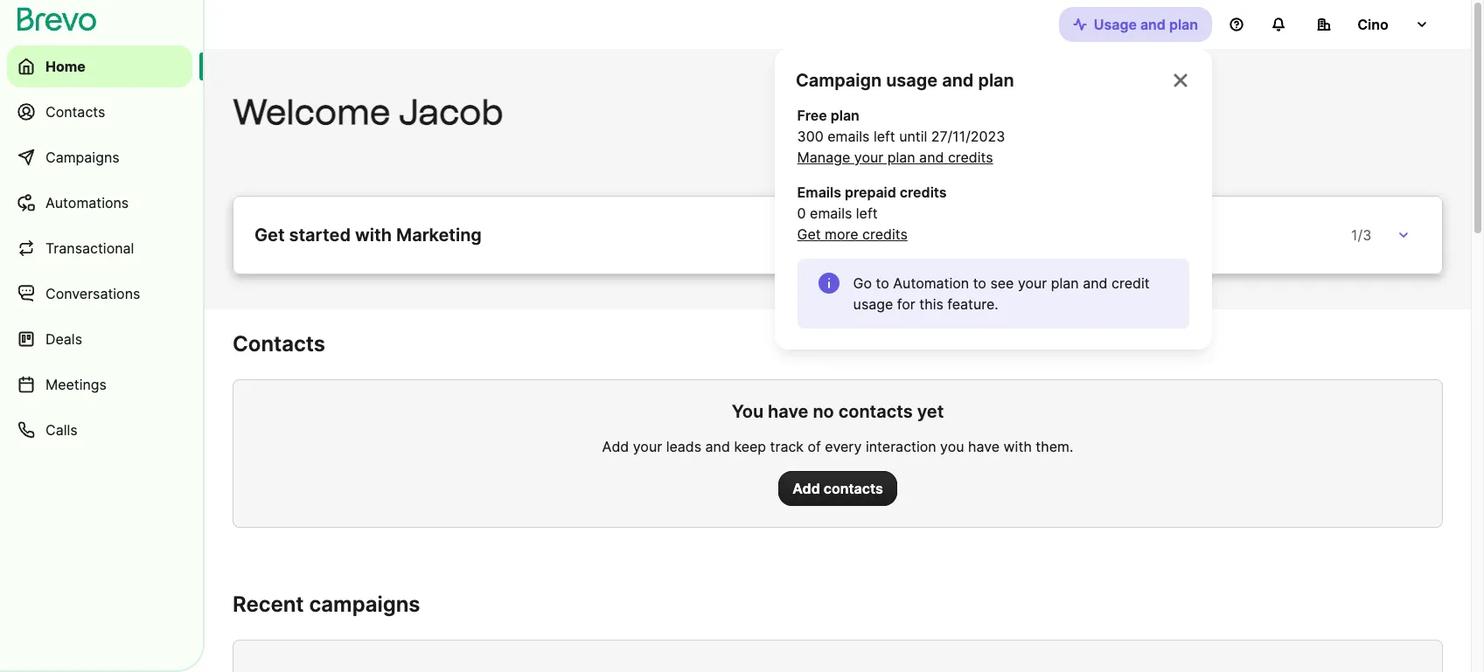 Task type: locate. For each thing, give the bounding box(es) containing it.
0 vertical spatial contacts
[[45, 103, 105, 121]]

left up manage your plan and credits link
[[874, 128, 895, 145]]

your up prepaid
[[854, 149, 883, 166]]

0 vertical spatial with
[[355, 225, 392, 246]]

cino button
[[1303, 7, 1443, 42]]

0 vertical spatial have
[[768, 401, 808, 422]]

home
[[45, 58, 86, 75]]

get left started
[[254, 225, 285, 246]]

0 horizontal spatial get
[[254, 225, 285, 246]]

credits
[[948, 149, 993, 166], [900, 184, 947, 201], [862, 226, 908, 243]]

1 to from the left
[[876, 275, 889, 292]]

to
[[876, 275, 889, 292], [973, 275, 986, 292]]

plan down "until"
[[887, 149, 915, 166]]

and left keep
[[705, 438, 730, 456]]

1 horizontal spatial get
[[797, 226, 821, 243]]

campaigns
[[45, 149, 119, 166]]

emails up the "more" at the right of the page
[[810, 205, 852, 222]]

get
[[254, 225, 285, 246], [797, 226, 821, 243]]

free
[[797, 107, 827, 124]]

1 vertical spatial left
[[856, 205, 878, 222]]

campaigns link
[[7, 136, 192, 178]]

keep
[[734, 438, 766, 456]]

1 vertical spatial your
[[1018, 275, 1047, 292]]

with left them.
[[1004, 438, 1032, 456]]

add inside button
[[793, 480, 820, 498]]

contacts
[[45, 103, 105, 121], [233, 331, 325, 357]]

cino
[[1357, 16, 1389, 33]]

0 horizontal spatial to
[[876, 275, 889, 292]]

emails
[[797, 184, 841, 201]]

credits inside free plan 300 emails left until 27/11/2023 manage your plan and credits
[[948, 149, 993, 166]]

with right started
[[355, 225, 392, 246]]

and
[[1140, 16, 1166, 33], [942, 70, 974, 91], [919, 149, 944, 166], [1083, 275, 1108, 292], [705, 438, 730, 456]]

more
[[825, 226, 858, 243]]

credits down manage your plan and credits link
[[900, 184, 947, 201]]

1 horizontal spatial with
[[1004, 438, 1032, 456]]

welcome
[[233, 91, 391, 133]]

add down of
[[793, 480, 820, 498]]

and right the usage
[[1140, 16, 1166, 33]]

go
[[853, 275, 872, 292]]

and up the 27/11/2023
[[942, 70, 974, 91]]

credits down the 27/11/2023
[[948, 149, 993, 166]]

1 vertical spatial credits
[[900, 184, 947, 201]]

0 vertical spatial your
[[854, 149, 883, 166]]

contacts down every
[[824, 480, 883, 498]]

2 horizontal spatial your
[[1018, 275, 1047, 292]]

credit
[[1112, 275, 1150, 292]]

recent
[[233, 592, 304, 617]]

contacts up interaction
[[838, 401, 913, 422]]

get started with marketing
[[254, 225, 482, 246]]

plan right see
[[1051, 275, 1079, 292]]

plan right the usage
[[1169, 16, 1198, 33]]

of
[[808, 438, 821, 456]]

this
[[919, 296, 944, 313]]

have
[[768, 401, 808, 422], [968, 438, 1000, 456]]

0 vertical spatial left
[[874, 128, 895, 145]]

1 vertical spatial contacts
[[824, 480, 883, 498]]

meetings
[[45, 376, 107, 394]]

with
[[355, 225, 392, 246], [1004, 438, 1032, 456]]

emails prepaid credits 0 emails left get more credits
[[797, 184, 947, 243]]

usage down go
[[853, 296, 893, 313]]

emails
[[828, 128, 870, 145], [810, 205, 852, 222]]

emails inside emails prepaid credits 0 emails left get more credits
[[810, 205, 852, 222]]

left
[[874, 128, 895, 145], [856, 205, 878, 222]]

deals link
[[7, 318, 192, 360]]

track
[[770, 438, 804, 456]]

and left credit
[[1083, 275, 1108, 292]]

usage up "until"
[[886, 70, 938, 91]]

add contacts
[[793, 480, 883, 498]]

your left leads at the bottom left of the page
[[633, 438, 662, 456]]

have right you
[[968, 438, 1000, 456]]

1 vertical spatial add
[[793, 480, 820, 498]]

usage
[[886, 70, 938, 91], [853, 296, 893, 313]]

2 vertical spatial credits
[[862, 226, 908, 243]]

have up track
[[768, 401, 808, 422]]

0 vertical spatial emails
[[828, 128, 870, 145]]

every
[[825, 438, 862, 456]]

plan
[[1169, 16, 1198, 33], [978, 70, 1014, 91], [831, 107, 860, 124], [887, 149, 915, 166], [1051, 275, 1079, 292]]

1 vertical spatial emails
[[810, 205, 852, 222]]

0 vertical spatial add
[[602, 438, 629, 456]]

add left leads at the bottom left of the page
[[602, 438, 629, 456]]

get down 0
[[797, 226, 821, 243]]

1 horizontal spatial contacts
[[233, 331, 325, 357]]

2 vertical spatial your
[[633, 438, 662, 456]]

1 horizontal spatial add
[[793, 480, 820, 498]]

to up feature. on the right top of page
[[973, 275, 986, 292]]

your
[[854, 149, 883, 166], [1018, 275, 1047, 292], [633, 438, 662, 456]]

left down prepaid
[[856, 205, 878, 222]]

interaction
[[866, 438, 936, 456]]

0 vertical spatial credits
[[948, 149, 993, 166]]

to right go
[[876, 275, 889, 292]]

campaigns
[[309, 592, 420, 617]]

1 horizontal spatial your
[[854, 149, 883, 166]]

add
[[602, 438, 629, 456], [793, 480, 820, 498]]

credits right the "more" at the right of the page
[[862, 226, 908, 243]]

get more credits link
[[797, 224, 908, 245]]

1 vertical spatial usage
[[853, 296, 893, 313]]

3
[[1363, 227, 1372, 244]]

emails up 'manage'
[[828, 128, 870, 145]]

your right see
[[1018, 275, 1047, 292]]

conversations
[[45, 285, 140, 303]]

automation
[[893, 275, 969, 292]]

get inside emails prepaid credits 0 emails left get more credits
[[797, 226, 821, 243]]

1 / 3
[[1351, 227, 1372, 244]]

until
[[899, 128, 927, 145]]

0 horizontal spatial add
[[602, 438, 629, 456]]

contacts
[[838, 401, 913, 422], [824, 480, 883, 498]]

1 vertical spatial have
[[968, 438, 1000, 456]]

add for add contacts
[[793, 480, 820, 498]]

them.
[[1036, 438, 1073, 456]]

campaign usage and plan
[[796, 70, 1014, 91]]

you have no contacts yet
[[732, 401, 944, 422]]

and down "until"
[[919, 149, 944, 166]]

1 horizontal spatial to
[[973, 275, 986, 292]]

0 horizontal spatial with
[[355, 225, 392, 246]]

0
[[797, 205, 806, 222]]

plan inside button
[[1169, 16, 1198, 33]]

calls
[[45, 422, 78, 439]]

transactional link
[[7, 227, 192, 269]]

0 horizontal spatial your
[[633, 438, 662, 456]]



Task type: vqa. For each thing, say whether or not it's contained in the screenshot.
+ at the top left
no



Task type: describe. For each thing, give the bounding box(es) containing it.
and inside free plan 300 emails left until 27/11/2023 manage your plan and credits
[[919, 149, 944, 166]]

manage
[[797, 149, 850, 166]]

1 horizontal spatial have
[[968, 438, 1000, 456]]

campaign
[[796, 70, 882, 91]]

0 vertical spatial usage
[[886, 70, 938, 91]]

plan up the 27/11/2023
[[978, 70, 1014, 91]]

contacts link
[[7, 91, 192, 133]]

left inside emails prepaid credits 0 emails left get more credits
[[856, 205, 878, 222]]

deals
[[45, 331, 82, 348]]

meetings link
[[7, 364, 192, 406]]

see
[[990, 275, 1014, 292]]

/
[[1358, 227, 1363, 244]]

2 to from the left
[[973, 275, 986, 292]]

home link
[[7, 45, 192, 87]]

transactional
[[45, 240, 134, 257]]

prepaid
[[845, 184, 896, 201]]

usage
[[1094, 16, 1137, 33]]

for
[[897, 296, 915, 313]]

contacts inside add contacts button
[[824, 480, 883, 498]]

your inside free plan 300 emails left until 27/11/2023 manage your plan and credits
[[854, 149, 883, 166]]

usage inside go to automation to see your plan and credit usage for this feature.
[[853, 296, 893, 313]]

1
[[1351, 227, 1358, 244]]

left inside free plan 300 emails left until 27/11/2023 manage your plan and credits
[[874, 128, 895, 145]]

manage your plan and credits link
[[797, 147, 993, 168]]

campaign usage and plan dialog
[[775, 49, 1212, 350]]

0 vertical spatial contacts
[[838, 401, 913, 422]]

plan inside go to automation to see your plan and credit usage for this feature.
[[1051, 275, 1079, 292]]

add for add your leads and keep track of every interaction you have with them.
[[602, 438, 629, 456]]

leads
[[666, 438, 701, 456]]

emails inside free plan 300 emails left until 27/11/2023 manage your plan and credits
[[828, 128, 870, 145]]

plan right the free
[[831, 107, 860, 124]]

0 horizontal spatial have
[[768, 401, 808, 422]]

your inside go to automation to see your plan and credit usage for this feature.
[[1018, 275, 1047, 292]]

add contacts button
[[779, 471, 897, 506]]

calls link
[[7, 409, 192, 451]]

usage and plan button
[[1059, 7, 1212, 42]]

recent campaigns
[[233, 592, 420, 617]]

27/11/2023
[[931, 128, 1005, 145]]

marketing
[[396, 225, 482, 246]]

300
[[797, 128, 824, 145]]

go to automation to see your plan and credit usage for this feature. alert
[[797, 259, 1190, 329]]

you
[[732, 401, 764, 422]]

no
[[813, 401, 834, 422]]

you
[[940, 438, 964, 456]]

add your leads and keep track of every interaction you have with them.
[[602, 438, 1073, 456]]

yet
[[917, 401, 944, 422]]

0 horizontal spatial contacts
[[45, 103, 105, 121]]

automations
[[45, 194, 129, 212]]

conversations link
[[7, 273, 192, 315]]

go to automation to see your plan and credit usage for this feature.
[[853, 275, 1150, 313]]

welcome jacob
[[233, 91, 504, 133]]

1 vertical spatial contacts
[[233, 331, 325, 357]]

1 vertical spatial with
[[1004, 438, 1032, 456]]

jacob
[[399, 91, 504, 133]]

usage and plan
[[1094, 16, 1198, 33]]

started
[[289, 225, 351, 246]]

free plan 300 emails left until 27/11/2023 manage your plan and credits
[[797, 107, 1005, 166]]

feature.
[[947, 296, 998, 313]]

automations link
[[7, 182, 192, 224]]

and inside go to automation to see your plan and credit usage for this feature.
[[1083, 275, 1108, 292]]

and inside button
[[1140, 16, 1166, 33]]



